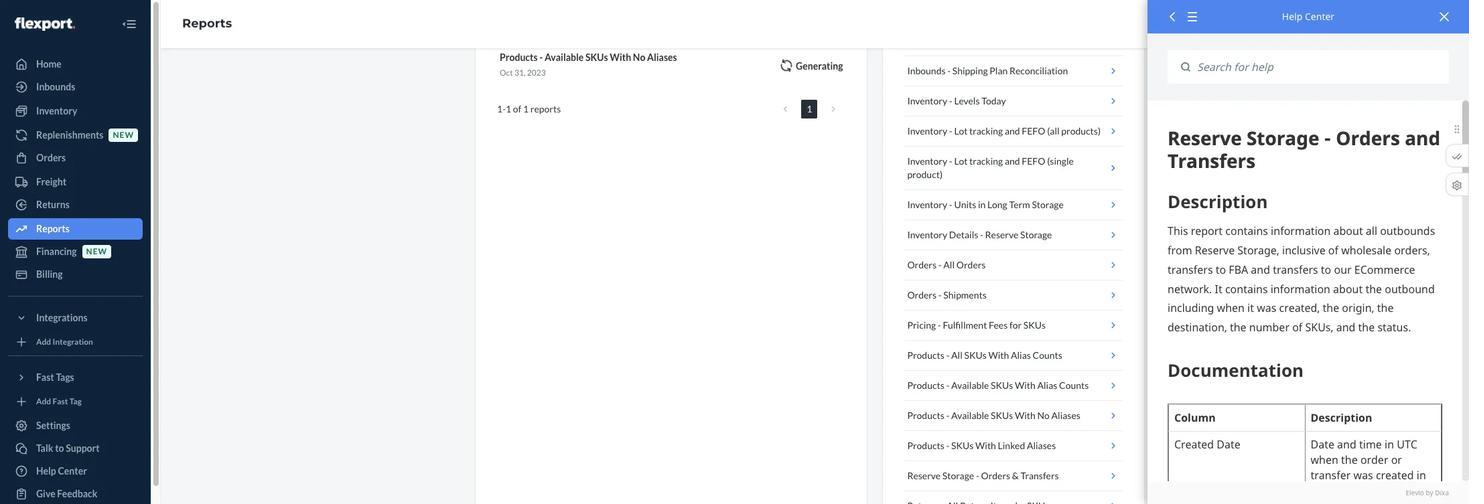 Task type: describe. For each thing, give the bounding box(es) containing it.
freight
[[36, 176, 66, 188]]

to
[[55, 443, 64, 454]]

integration
[[53, 337, 93, 347]]

give
[[36, 489, 55, 500]]

of
[[513, 103, 522, 115]]

for
[[1010, 320, 1022, 331]]

plan
[[990, 65, 1008, 76]]

orders - shipments button
[[905, 281, 1123, 311]]

products for products - skus with linked aliases
[[908, 440, 945, 452]]

levels
[[955, 95, 980, 107]]

new for financing
[[86, 247, 107, 257]]

give feedback button
[[8, 484, 143, 505]]

inventory for inventory - units in long term storage
[[908, 199, 948, 210]]

give feedback
[[36, 489, 97, 500]]

4 1 from the left
[[807, 103, 812, 115]]

alias for products - all skus with alias counts
[[1011, 350, 1031, 361]]

products - available skus with no aliases button
[[905, 401, 1123, 432]]

inventory for inventory
[[36, 105, 77, 117]]

aliases for products - available skus with no aliases oct 31, 2023
[[647, 52, 677, 63]]

1 vertical spatial help center
[[36, 466, 87, 477]]

billing
[[36, 269, 63, 280]]

all for orders
[[944, 259, 955, 271]]

- for pricing - fulfillment fees for skus
[[938, 320, 941, 331]]

- for orders - all orders
[[939, 259, 942, 271]]

with for products - all skus with alias counts
[[989, 350, 1009, 361]]

skus for products - available skus with alias counts
[[991, 380, 1013, 391]]

counts for products - all skus with alias counts
[[1033, 350, 1063, 361]]

today
[[982, 95, 1006, 107]]

pricing - fulfillment fees for skus
[[908, 320, 1046, 331]]

transfers
[[1021, 470, 1059, 482]]

1 vertical spatial reserve
[[908, 470, 941, 482]]

shipping
[[953, 65, 988, 76]]

inventory details - reserve storage
[[908, 229, 1052, 241]]

returns link
[[8, 194, 143, 216]]

1 horizontal spatial reports link
[[182, 16, 232, 31]]

0 horizontal spatial center
[[58, 466, 87, 477]]

orders - all orders button
[[905, 251, 1123, 281]]

add fast tag link
[[8, 394, 143, 410]]

Search search field
[[1191, 50, 1450, 84]]

products for products - available skus with alias counts
[[908, 380, 945, 391]]

inventory - levels today button
[[905, 86, 1123, 117]]

products - available skus with alias counts button
[[905, 371, 1123, 401]]

available for products - available skus with alias counts
[[952, 380, 989, 391]]

add integration link
[[8, 334, 143, 350]]

by
[[1426, 488, 1434, 498]]

products for products - available skus with no aliases
[[908, 410, 945, 422]]

orders for orders - all orders
[[908, 259, 937, 271]]

home
[[36, 58, 62, 70]]

fefo for (all
[[1022, 125, 1046, 137]]

1 horizontal spatial center
[[1305, 10, 1335, 23]]

1 horizontal spatial reserve
[[985, 229, 1019, 241]]

tracking for (all
[[970, 125, 1003, 137]]

1 1 from the left
[[497, 103, 503, 115]]

new for replenishments
[[113, 130, 134, 140]]

products - available skus with no aliases
[[908, 410, 1081, 422]]

- for orders - shipments
[[939, 290, 942, 301]]

1 vertical spatial help
[[36, 466, 56, 477]]

settings
[[36, 420, 70, 432]]

lot for inventory - lot tracking and fefo (all products)
[[955, 125, 968, 137]]

- for products - available skus with no aliases
[[947, 410, 950, 422]]

1 vertical spatial fast
[[53, 397, 68, 407]]

products - skus with linked aliases
[[908, 440, 1056, 452]]

inventory - lot tracking and fefo (all products)
[[908, 125, 1101, 137]]

fast inside dropdown button
[[36, 372, 54, 383]]

products - all skus with alias counts
[[908, 350, 1063, 361]]

inventory - units in long term storage
[[908, 199, 1064, 210]]

pricing
[[908, 320, 936, 331]]

0 vertical spatial help center
[[1283, 10, 1335, 23]]

products - available skus with alias counts
[[908, 380, 1089, 391]]

- for products - available skus with alias counts
[[947, 380, 950, 391]]

reconciliation
[[1010, 65, 1068, 76]]

available for products - available skus with no aliases oct 31, 2023
[[545, 52, 584, 63]]

inventory for inventory - lot tracking and fefo (all products)
[[908, 125, 948, 137]]

orders up shipments
[[957, 259, 986, 271]]

term
[[1010, 199, 1031, 210]]

orders link
[[8, 147, 143, 169]]

elevio by dixa
[[1406, 488, 1450, 498]]

inbounds for inbounds
[[36, 81, 75, 92]]

with for products - available skus with no aliases
[[1015, 410, 1036, 422]]

fees
[[989, 320, 1008, 331]]

no for products - available skus with no aliases oct 31, 2023
[[633, 52, 646, 63]]

2 1 from the left
[[506, 103, 511, 115]]

fast tags button
[[8, 367, 143, 389]]

2023
[[527, 68, 546, 78]]

add integration
[[36, 337, 93, 347]]

(all
[[1048, 125, 1060, 137]]

pricing - fulfillment fees for skus button
[[905, 311, 1123, 341]]

with for products - available skus with alias counts
[[1015, 380, 1036, 391]]

0 vertical spatial storage
[[1032, 199, 1064, 210]]

add for add fast tag
[[36, 397, 51, 407]]

home link
[[8, 54, 143, 75]]

reserve storage - orders & transfers button
[[905, 462, 1123, 492]]

tag
[[70, 397, 82, 407]]

close navigation image
[[121, 16, 137, 32]]

reserve storage - orders & transfers
[[908, 470, 1059, 482]]

inbounds link
[[8, 76, 143, 98]]

orders for orders - shipments
[[908, 290, 937, 301]]

long
[[988, 199, 1008, 210]]

available for products - available skus with no aliases
[[952, 410, 989, 422]]

linked
[[998, 440, 1025, 452]]

inventory - lot tracking and fefo (single product) button
[[905, 147, 1123, 190]]

reports
[[531, 103, 561, 115]]

lot for inventory - lot tracking and fefo (single product)
[[955, 155, 968, 167]]

31,
[[515, 68, 526, 78]]

skus for products - available skus with no aliases
[[991, 410, 1013, 422]]

product)
[[908, 169, 943, 180]]

talk to support button
[[8, 438, 143, 460]]

and for (single
[[1005, 155, 1020, 167]]

replenishments
[[36, 129, 104, 141]]



Task type: vqa. For each thing, say whether or not it's contained in the screenshot.
'31,'
yes



Task type: locate. For each thing, give the bounding box(es) containing it.
1 vertical spatial tracking
[[970, 155, 1003, 167]]

with inside products - available skus with no aliases oct 31, 2023
[[610, 52, 631, 63]]

storage down 'term' on the right of the page
[[1021, 229, 1052, 241]]

products - available skus with no aliases oct 31, 2023
[[500, 52, 677, 78]]

1 vertical spatial no
[[1038, 410, 1050, 422]]

inbounds - shipping plan reconciliation
[[908, 65, 1068, 76]]

products)
[[1062, 125, 1101, 137]]

0 vertical spatial inbounds
[[908, 65, 946, 76]]

storage down products - skus with linked aliases
[[943, 470, 975, 482]]

available inside button
[[952, 380, 989, 391]]

inventory - units in long term storage button
[[905, 190, 1123, 220]]

products inside the products - available skus with alias counts button
[[908, 380, 945, 391]]

0 horizontal spatial reserve
[[908, 470, 941, 482]]

1 vertical spatial aliases
[[1052, 410, 1081, 422]]

- left units
[[950, 199, 953, 210]]

available down products - all skus with alias counts
[[952, 380, 989, 391]]

- up the 2023
[[540, 52, 543, 63]]

orders for orders
[[36, 152, 66, 164]]

tags
[[56, 372, 74, 383]]

(single
[[1048, 155, 1074, 167]]

0 vertical spatial counts
[[1033, 350, 1063, 361]]

1 fefo from the top
[[1022, 125, 1046, 137]]

reserve down long
[[985, 229, 1019, 241]]

fefo inside inventory - lot tracking and fefo (single product)
[[1022, 155, 1046, 167]]

products inside the products - all skus with alias counts button
[[908, 350, 945, 361]]

0 vertical spatial alias
[[1011, 350, 1031, 361]]

inventory link
[[8, 101, 143, 122]]

2 vertical spatial storage
[[943, 470, 975, 482]]

inbounds
[[908, 65, 946, 76], [36, 81, 75, 92]]

1 horizontal spatial help center
[[1283, 10, 1335, 23]]

1 add from the top
[[36, 337, 51, 347]]

1 horizontal spatial reports
[[182, 16, 232, 31]]

- down products - all skus with alias counts
[[947, 380, 950, 391]]

fefo left (all
[[1022, 125, 1046, 137]]

fulfillment
[[943, 320, 987, 331]]

- for products - skus with linked aliases
[[947, 440, 950, 452]]

tracking inside button
[[970, 125, 1003, 137]]

with inside products - skus with linked aliases button
[[976, 440, 996, 452]]

new up orders link
[[113, 130, 134, 140]]

0 vertical spatial fast
[[36, 372, 54, 383]]

0 vertical spatial new
[[113, 130, 134, 140]]

1 vertical spatial reports link
[[8, 218, 143, 240]]

with for products - available skus with no aliases oct 31, 2023
[[610, 52, 631, 63]]

available
[[545, 52, 584, 63], [952, 380, 989, 391], [952, 410, 989, 422]]

products - all skus with alias counts button
[[905, 341, 1123, 371]]

talk
[[36, 443, 53, 454]]

lot
[[955, 125, 968, 137], [955, 155, 968, 167]]

inventory up product)
[[908, 155, 948, 167]]

tracking for (single
[[970, 155, 1003, 167]]

- for 1 - 1 of 1 reports
[[503, 103, 506, 115]]

0 horizontal spatial new
[[86, 247, 107, 257]]

fefo left (single
[[1022, 155, 1046, 167]]

counts for products - available skus with alias counts
[[1060, 380, 1089, 391]]

0 vertical spatial help
[[1283, 10, 1303, 23]]

inventory - lot tracking and fefo (all products) button
[[905, 117, 1123, 147]]

0 vertical spatial reports link
[[182, 16, 232, 31]]

reports inside reports link
[[36, 223, 70, 235]]

skus inside the pricing - fulfillment fees for skus button
[[1024, 320, 1046, 331]]

0 horizontal spatial reports link
[[8, 218, 143, 240]]

0 horizontal spatial no
[[633, 52, 646, 63]]

with inside the products - available skus with alias counts button
[[1015, 380, 1036, 391]]

flexport logo image
[[15, 17, 75, 31]]

integrations button
[[8, 308, 143, 329]]

0 vertical spatial reports
[[182, 16, 232, 31]]

1 vertical spatial storage
[[1021, 229, 1052, 241]]

inbounds for inbounds - shipping plan reconciliation
[[908, 65, 946, 76]]

available up products - skus with linked aliases
[[952, 410, 989, 422]]

0 vertical spatial lot
[[955, 125, 968, 137]]

skus inside the products - available skus with alias counts button
[[991, 380, 1013, 391]]

fefo inside inventory - lot tracking and fefo (all products) button
[[1022, 125, 1046, 137]]

1 vertical spatial center
[[58, 466, 87, 477]]

orders - all orders
[[908, 259, 986, 271]]

0 vertical spatial aliases
[[647, 52, 677, 63]]

fast
[[36, 372, 54, 383], [53, 397, 68, 407]]

- for inventory - units in long term storage
[[950, 199, 953, 210]]

- left of
[[503, 103, 506, 115]]

details
[[950, 229, 979, 241]]

- right "details"
[[980, 229, 984, 241]]

inventory details - reserve storage button
[[905, 220, 1123, 251]]

0 vertical spatial add
[[36, 337, 51, 347]]

with
[[610, 52, 631, 63], [989, 350, 1009, 361], [1015, 380, 1036, 391], [1015, 410, 1036, 422], [976, 440, 996, 452]]

inventory - lot tracking and fefo (single product)
[[908, 155, 1074, 180]]

inventory up orders - all orders at right bottom
[[908, 229, 948, 241]]

add for add integration
[[36, 337, 51, 347]]

- up products - skus with linked aliases
[[947, 410, 950, 422]]

orders - shipments
[[908, 290, 987, 301]]

orders inside 'button'
[[908, 290, 937, 301]]

1
[[497, 103, 503, 115], [506, 103, 511, 115], [523, 103, 529, 115], [807, 103, 812, 115]]

1 tracking from the top
[[970, 125, 1003, 137]]

returns
[[36, 199, 70, 210]]

inventory - levels today
[[908, 95, 1006, 107]]

center down talk to support button
[[58, 466, 87, 477]]

new up billing link
[[86, 247, 107, 257]]

1 vertical spatial available
[[952, 380, 989, 391]]

chevron right image
[[832, 104, 836, 114]]

alias
[[1011, 350, 1031, 361], [1038, 380, 1058, 391]]

orders up pricing in the bottom right of the page
[[908, 290, 937, 301]]

units
[[955, 199, 977, 210]]

1 vertical spatial reports
[[36, 223, 70, 235]]

products inside products - skus with linked aliases button
[[908, 440, 945, 452]]

- up orders - shipments
[[939, 259, 942, 271]]

0 vertical spatial reserve
[[985, 229, 1019, 241]]

aliases inside products - available skus with no aliases button
[[1052, 410, 1081, 422]]

and for (all
[[1005, 125, 1020, 137]]

alias down the pricing - fulfillment fees for skus button
[[1011, 350, 1031, 361]]

1 vertical spatial new
[[86, 247, 107, 257]]

- right pricing in the bottom right of the page
[[938, 320, 941, 331]]

aliases for products - available skus with no aliases
[[1052, 410, 1081, 422]]

products inside products - available skus with no aliases oct 31, 2023
[[500, 52, 538, 63]]

all inside button
[[944, 259, 955, 271]]

fast left tags
[[36, 372, 54, 383]]

talk to support
[[36, 443, 100, 454]]

tracking down inventory - lot tracking and fefo (all products)
[[970, 155, 1003, 167]]

- for inventory - lot tracking and fefo (single product)
[[950, 155, 953, 167]]

no for products - available skus with no aliases
[[1038, 410, 1050, 422]]

all down fulfillment
[[952, 350, 963, 361]]

orders left &
[[981, 470, 1011, 482]]

skus
[[586, 52, 608, 63], [1024, 320, 1046, 331], [965, 350, 987, 361], [991, 380, 1013, 391], [991, 410, 1013, 422], [952, 440, 974, 452]]

alias down the products - all skus with alias counts button
[[1038, 380, 1058, 391]]

with inside the products - all skus with alias counts button
[[989, 350, 1009, 361]]

1 - 1 of 1 reports
[[497, 103, 561, 115]]

orders up the freight
[[36, 152, 66, 164]]

chevron left image
[[784, 104, 788, 114]]

dixa
[[1436, 488, 1450, 498]]

elevio
[[1406, 488, 1425, 498]]

help center down to
[[36, 466, 87, 477]]

0 horizontal spatial alias
[[1011, 350, 1031, 361]]

fast tags
[[36, 372, 74, 383]]

with inside products - available skus with no aliases button
[[1015, 410, 1036, 422]]

0 vertical spatial available
[[545, 52, 584, 63]]

inbounds down home
[[36, 81, 75, 92]]

reports
[[182, 16, 232, 31], [36, 223, 70, 235]]

skus inside products - skus with linked aliases button
[[952, 440, 974, 452]]

counts
[[1033, 350, 1063, 361], [1060, 380, 1089, 391]]

skus inside the products - all skus with alias counts button
[[965, 350, 987, 361]]

no inside products - available skus with no aliases oct 31, 2023
[[633, 52, 646, 63]]

reserve down products - skus with linked aliases
[[908, 470, 941, 482]]

- for inventory - levels today
[[950, 95, 953, 107]]

generating
[[796, 60, 843, 72]]

-
[[540, 52, 543, 63], [948, 65, 951, 76], [950, 95, 953, 107], [503, 103, 506, 115], [950, 125, 953, 137], [950, 155, 953, 167], [950, 199, 953, 210], [980, 229, 984, 241], [939, 259, 942, 271], [939, 290, 942, 301], [938, 320, 941, 331], [947, 350, 950, 361], [947, 380, 950, 391], [947, 410, 950, 422], [947, 440, 950, 452], [976, 470, 980, 482]]

1 and from the top
[[1005, 125, 1020, 137]]

fast left tag
[[53, 397, 68, 407]]

1 horizontal spatial no
[[1038, 410, 1050, 422]]

inventory inside inventory - lot tracking and fefo (single product)
[[908, 155, 948, 167]]

2 and from the top
[[1005, 155, 1020, 167]]

skus inside products - available skus with no aliases oct 31, 2023
[[586, 52, 608, 63]]

inventory inside button
[[908, 95, 948, 107]]

inbounds inside button
[[908, 65, 946, 76]]

0 vertical spatial all
[[944, 259, 955, 271]]

1 vertical spatial inbounds
[[36, 81, 75, 92]]

- up reserve storage - orders & transfers
[[947, 440, 950, 452]]

inbounds - shipping plan reconciliation button
[[905, 56, 1123, 86]]

- left levels
[[950, 95, 953, 107]]

aliases inside products - skus with linked aliases button
[[1027, 440, 1056, 452]]

all for skus
[[952, 350, 963, 361]]

help up the give
[[36, 466, 56, 477]]

freight link
[[8, 172, 143, 193]]

add left integration
[[36, 337, 51, 347]]

0 horizontal spatial reports
[[36, 223, 70, 235]]

- for products - all skus with alias counts
[[947, 350, 950, 361]]

- up inventory - units in long term storage
[[950, 155, 953, 167]]

inventory for inventory details - reserve storage
[[908, 229, 948, 241]]

tracking down today
[[970, 125, 1003, 137]]

help
[[1283, 10, 1303, 23], [36, 466, 56, 477]]

- for inventory - lot tracking and fefo (all products)
[[950, 125, 953, 137]]

tracking
[[970, 125, 1003, 137], [970, 155, 1003, 167]]

1 vertical spatial all
[[952, 350, 963, 361]]

&
[[1012, 470, 1019, 482]]

2 lot from the top
[[955, 155, 968, 167]]

inventory left levels
[[908, 95, 948, 107]]

1 vertical spatial and
[[1005, 155, 1020, 167]]

add
[[36, 337, 51, 347], [36, 397, 51, 407]]

and
[[1005, 125, 1020, 137], [1005, 155, 1020, 167]]

fefo for (single
[[1022, 155, 1046, 167]]

settings link
[[8, 415, 143, 437]]

- down inventory - levels today at the right top of the page
[[950, 125, 953, 137]]

inventory for inventory - lot tracking and fefo (single product)
[[908, 155, 948, 167]]

0 horizontal spatial inbounds
[[36, 81, 75, 92]]

available up the 2023
[[545, 52, 584, 63]]

aliases
[[647, 52, 677, 63], [1052, 410, 1081, 422], [1027, 440, 1056, 452]]

- left shipments
[[939, 290, 942, 301]]

1 vertical spatial add
[[36, 397, 51, 407]]

1 vertical spatial lot
[[955, 155, 968, 167]]

add fast tag
[[36, 397, 82, 407]]

- for inbounds - shipping plan reconciliation
[[948, 65, 951, 76]]

- inside 'button'
[[939, 290, 942, 301]]

financing
[[36, 246, 77, 257]]

fefo
[[1022, 125, 1046, 137], [1022, 155, 1046, 167]]

2 vertical spatial aliases
[[1027, 440, 1056, 452]]

- down products - skus with linked aliases
[[976, 470, 980, 482]]

feedback
[[57, 489, 97, 500]]

skus for products - available skus with no aliases oct 31, 2023
[[586, 52, 608, 63]]

1 horizontal spatial help
[[1283, 10, 1303, 23]]

0 vertical spatial no
[[633, 52, 646, 63]]

alias for products - available skus with alias counts
[[1038, 380, 1058, 391]]

all inside button
[[952, 350, 963, 361]]

inbounds up inventory - levels today at the right top of the page
[[908, 65, 946, 76]]

shipments
[[944, 290, 987, 301]]

help center up search search field
[[1283, 10, 1335, 23]]

- inside products - available skus with no aliases oct 31, 2023
[[540, 52, 543, 63]]

1 link
[[802, 100, 818, 119]]

products - skus with linked aliases button
[[905, 432, 1123, 462]]

help center link
[[8, 461, 143, 483]]

all up orders - shipments
[[944, 259, 955, 271]]

elevio by dixa link
[[1168, 488, 1450, 498]]

2 tracking from the top
[[970, 155, 1003, 167]]

inventory down product)
[[908, 199, 948, 210]]

support
[[66, 443, 100, 454]]

storage right 'term' on the right of the page
[[1032, 199, 1064, 210]]

1 horizontal spatial alias
[[1038, 380, 1058, 391]]

3 1 from the left
[[523, 103, 529, 115]]

- left shipping
[[948, 65, 951, 76]]

available inside products - available skus with no aliases oct 31, 2023
[[545, 52, 584, 63]]

0 horizontal spatial help center
[[36, 466, 87, 477]]

lot up units
[[955, 155, 968, 167]]

inventory down inventory - levels today at the right top of the page
[[908, 125, 948, 137]]

inventory for inventory - levels today
[[908, 95, 948, 107]]

0 horizontal spatial help
[[36, 466, 56, 477]]

skus inside products - available skus with no aliases button
[[991, 410, 1013, 422]]

lot down inventory - levels today at the right top of the page
[[955, 125, 968, 137]]

2 add from the top
[[36, 397, 51, 407]]

all
[[944, 259, 955, 271], [952, 350, 963, 361]]

0 vertical spatial tracking
[[970, 125, 1003, 137]]

orders up orders - shipments
[[908, 259, 937, 271]]

and inside inventory - lot tracking and fefo (single product)
[[1005, 155, 1020, 167]]

inventory up replenishments
[[36, 105, 77, 117]]

available inside button
[[952, 410, 989, 422]]

0 vertical spatial fefo
[[1022, 125, 1046, 137]]

and down inventory - levels today button
[[1005, 125, 1020, 137]]

aliases inside products - available skus with no aliases oct 31, 2023
[[647, 52, 677, 63]]

2 vertical spatial available
[[952, 410, 989, 422]]

lot inside inventory - lot tracking and fefo (single product)
[[955, 155, 968, 167]]

products inside products - available skus with no aliases button
[[908, 410, 945, 422]]

no inside products - available skus with no aliases button
[[1038, 410, 1050, 422]]

2 fefo from the top
[[1022, 155, 1046, 167]]

and down inventory - lot tracking and fefo (all products) button
[[1005, 155, 1020, 167]]

- inside inventory - lot tracking and fefo (single product)
[[950, 155, 953, 167]]

lot inside inventory - lot tracking and fefo (all products) button
[[955, 125, 968, 137]]

1 vertical spatial alias
[[1038, 380, 1058, 391]]

tracking inside inventory - lot tracking and fefo (single product)
[[970, 155, 1003, 167]]

skus for products - all skus with alias counts
[[965, 350, 987, 361]]

products for products - available skus with no aliases oct 31, 2023
[[500, 52, 538, 63]]

help up search search field
[[1283, 10, 1303, 23]]

1 vertical spatial counts
[[1060, 380, 1089, 391]]

0 vertical spatial center
[[1305, 10, 1335, 23]]

products for products - all skus with alias counts
[[908, 350, 945, 361]]

- for products - available skus with no aliases oct 31, 2023
[[540, 52, 543, 63]]

billing link
[[8, 264, 143, 285]]

0 vertical spatial and
[[1005, 125, 1020, 137]]

1 vertical spatial fefo
[[1022, 155, 1046, 167]]

1 horizontal spatial inbounds
[[908, 65, 946, 76]]

center up search search field
[[1305, 10, 1335, 23]]

1 horizontal spatial new
[[113, 130, 134, 140]]

products
[[500, 52, 538, 63], [908, 350, 945, 361], [908, 380, 945, 391], [908, 410, 945, 422], [908, 440, 945, 452]]

in
[[978, 199, 986, 210]]

add up settings
[[36, 397, 51, 407]]

integrations
[[36, 312, 88, 324]]

and inside inventory - lot tracking and fefo (all products) button
[[1005, 125, 1020, 137]]

1 lot from the top
[[955, 125, 968, 137]]

- down fulfillment
[[947, 350, 950, 361]]

oct
[[500, 68, 513, 78]]



